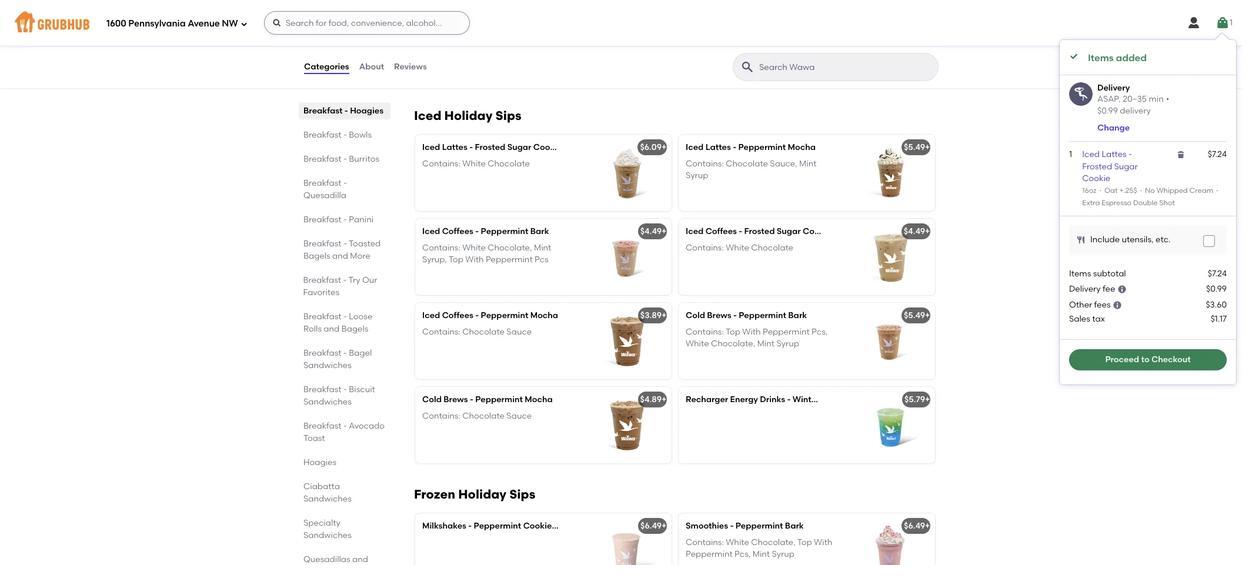 Task type: describe. For each thing, give the bounding box(es) containing it.
4 sandwiches from the top
[[304, 531, 352, 541]]

chocolate, for smoothies - peppermint bark
[[752, 538, 796, 548]]

burritos
[[349, 154, 380, 164]]

sugar for $4.49 +
[[777, 226, 801, 236]]

syrup for cold brews - peppermint bark
[[777, 339, 799, 349]]

breakfast - biscuit sandwiches
[[304, 385, 375, 407]]

+ for cold brews - peppermint mocha
[[662, 395, 667, 405]]

$6.09 +
[[640, 142, 667, 152]]

bowls
[[349, 130, 372, 140]]

delivery for asap,
[[1098, 83, 1130, 93]]

16oz ∙ oat +.25$ ∙ no whipped cream ∙ extra espresso double shot
[[1083, 187, 1220, 207]]

+ for cold brews - peppermint bark
[[925, 310, 930, 320]]

categories button
[[304, 46, 350, 88]]

chocolate for iced lattes - peppermint mocha
[[726, 159, 768, 169]]

pcs inside "contains: white chocolate, top with peppermint pcs"
[[471, 44, 485, 54]]

bark up contains: white chocolate, mint syrup, top with peppermint pcs
[[531, 226, 549, 236]]

quesadillas and
[[304, 555, 368, 565]]

avocado
[[349, 421, 385, 431]]

rolls
[[304, 324, 322, 334]]

sandwiches inside breakfast - bagel sandwiches
[[304, 361, 352, 371]]

recharger
[[686, 395, 729, 405]]

bagel
[[349, 348, 372, 358]]

with inside contains: white chocolate, top with peppermint pcs, mint syrup
[[814, 538, 833, 548]]

biscuit
[[349, 385, 375, 395]]

breakfast for breakfast - bagel sandwiches
[[304, 348, 342, 358]]

+ for iced coffees - peppermint bark
[[662, 226, 667, 236]]

sips for iced holiday sips
[[496, 108, 522, 123]]

bark up contains: white chocolate, top with peppermint pcs, mint syrup
[[785, 521, 804, 531]]

specialty
[[304, 518, 341, 528]]

contains: white chocolate for coffees
[[686, 243, 794, 253]]

iced holiday sips
[[414, 108, 522, 123]]

blues
[[822, 395, 843, 405]]

$3.89
[[641, 310, 662, 320]]

raspberry,
[[868, 395, 912, 405]]

no
[[1145, 187, 1155, 195]]

contains: white chocolate, top with peppermint pcs
[[422, 32, 569, 54]]

bark up "contains: white chocolate, top with peppermint pcs"
[[518, 16, 537, 26]]

breakfast for breakfast - toasted bagels and more
[[304, 239, 342, 249]]

iced coffees - peppermint mocha image
[[584, 303, 672, 379]]

to
[[1142, 355, 1150, 365]]

bagels inside breakfast - loose rolls and bagels
[[342, 324, 369, 334]]

peppermint inside contains: top with peppermint pcs, white chocolate, mint syrup
[[763, 327, 810, 337]]

our
[[363, 275, 378, 285]]

breakfast for breakfast - loose rolls and bagels
[[304, 312, 342, 322]]

+ for iced lattes - frosted sugar cookie
[[662, 142, 667, 152]]

cold for cold brews - peppermint bark
[[686, 310, 705, 320]]

- inside breakfast - hoagies tab
[[345, 106, 348, 116]]

contains: chocolate sauce, mint syrup
[[686, 159, 817, 181]]

cookie inside items added tooltip
[[1083, 174, 1111, 184]]

proceed
[[1106, 355, 1140, 365]]

lattes for chocolate
[[706, 142, 731, 152]]

$6.09
[[640, 142, 662, 152]]

breakfast - bagel sandwiches
[[304, 348, 372, 371]]

steamers - peppermint bark
[[422, 16, 537, 26]]

breakfast - biscuit sandwiches tab
[[304, 384, 386, 408]]

(blue
[[845, 395, 866, 405]]

milkshakes - peppermint cookies & cream
[[422, 521, 594, 531]]

delivery for fee
[[1070, 284, 1101, 294]]

main navigation navigation
[[0, 0, 1243, 46]]

bagels inside breakfast - toasted bagels and more
[[304, 251, 330, 261]]

1600
[[106, 18, 126, 29]]

cold brews - peppermint bark image
[[847, 303, 935, 379]]

fee
[[1103, 284, 1116, 294]]

sips for frozen holiday sips
[[510, 487, 536, 502]]

loose
[[349, 312, 373, 322]]

top inside contains: top with peppermint pcs, white chocolate, mint syrup
[[726, 327, 741, 337]]

- inside 'breakfast - panini' "tab"
[[344, 215, 347, 225]]

+ for iced coffees - frosted sugar cookie
[[925, 226, 930, 236]]

breakfast for breakfast - quesadilla
[[304, 178, 342, 188]]

contains: top with peppermint pcs, white chocolate, mint syrup
[[686, 327, 828, 349]]

svg image inside items added tooltip
[[1206, 238, 1213, 245]]

chocolate, for iced coffees - peppermint bark
[[488, 243, 532, 253]]

iced lattes - peppermint mocha image
[[847, 134, 935, 211]]

ciabatta
[[304, 482, 340, 492]]

frozen
[[414, 487, 455, 502]]

breakfast - avocado toast
[[304, 421, 385, 444]]

and inside quesadillas and
[[352, 555, 368, 565]]

1 inside 1 button
[[1230, 18, 1233, 28]]

- inside breakfast - bagel sandwiches
[[344, 348, 347, 358]]

breakfast - hoagies
[[304, 106, 384, 116]]

white inside contains: top with peppermint pcs, white chocolate, mint syrup
[[686, 339, 709, 349]]

- inside breakfast - avocado toast
[[344, 421, 347, 431]]

white for steamers - peppermint bark
[[463, 32, 486, 42]]

breakfast - quesadilla
[[304, 178, 347, 201]]

quesadillas
[[304, 555, 350, 565]]

$3.89 +
[[641, 310, 667, 320]]

magnifying glass icon image
[[741, 60, 755, 74]]

delivery fee
[[1070, 284, 1116, 294]]

quesadillas and tab
[[304, 554, 386, 565]]

change
[[1098, 123, 1130, 133]]

syrup inside contains: chocolate sauce, mint syrup
[[686, 171, 709, 181]]

include
[[1091, 235, 1120, 245]]

recharger energy drinks - winter blues (blue raspberry, vanilla)
[[686, 395, 944, 405]]

brews for chocolate
[[444, 395, 468, 405]]

cookie for $6.09 +
[[534, 142, 562, 152]]

utensils,
[[1122, 235, 1154, 245]]

asap,
[[1098, 94, 1121, 104]]

- inside breakfast - toasted bagels and more
[[344, 239, 347, 249]]

- inside 'breakfast - bowls' tab
[[344, 130, 347, 140]]

iced coffees - frosted sugar cookie
[[686, 226, 832, 236]]

white for smoothies - peppermint bark
[[726, 538, 750, 548]]

proceed to checkout button
[[1070, 350, 1227, 371]]

sales tax
[[1070, 314, 1105, 324]]

chocolate, for steamers - peppermint bark
[[488, 32, 532, 42]]

breakfast for breakfast - try our favorites
[[304, 275, 342, 285]]

- inside iced lattes - frosted sugar cookie link
[[1129, 150, 1133, 160]]

frosted for $6.09 +
[[475, 142, 506, 152]]

$4.89
[[640, 395, 662, 405]]

top inside contains: white chocolate, mint syrup, top with peppermint pcs
[[449, 255, 464, 265]]

specialty sandwiches
[[304, 518, 352, 541]]

pcs inside contains: white chocolate, mint syrup, top with peppermint pcs
[[535, 255, 549, 265]]

delivery icon image
[[1070, 82, 1093, 106]]

2 ∙ from the left
[[1139, 187, 1144, 195]]

contains: for iced lattes - frosted sugar cookie
[[422, 159, 461, 169]]

reviews
[[394, 62, 427, 72]]

coffees for iced coffees - peppermint mocha
[[442, 310, 474, 320]]

1 inside items added tooltip
[[1070, 150, 1073, 160]]

$1.17
[[1211, 314, 1227, 324]]

$0.99 inside delivery asap, 20–35 min • $0.99 delivery
[[1098, 106, 1118, 116]]

mint inside contains: top with peppermint pcs, white chocolate, mint syrup
[[758, 339, 775, 349]]

iced lattes - frosted sugar cookie inside items added tooltip
[[1083, 150, 1138, 184]]

syrup,
[[422, 255, 447, 265]]

energy
[[731, 395, 758, 405]]

iced lattes - frosted sugar cookie link
[[1083, 150, 1138, 184]]

contains: chocolate sauce for brews
[[422, 411, 532, 421]]

winter
[[793, 395, 820, 405]]

$6.49 + for smoothies - peppermint bark image
[[904, 521, 930, 531]]

include utensils, etc.
[[1091, 235, 1171, 245]]

hoagies inside hoagies tab
[[304, 458, 337, 468]]

iced coffees - peppermint bark
[[422, 226, 549, 236]]

frosted for $4.49 +
[[745, 226, 775, 236]]

categories
[[304, 62, 349, 72]]

sauce for cold brews - peppermint mocha
[[507, 411, 532, 421]]

milkshakes
[[422, 521, 467, 531]]

cold brews - peppermint bark
[[686, 310, 807, 320]]

breakfast - toasted bagels and more tab
[[304, 238, 386, 262]]

sauce,
[[770, 159, 798, 169]]

quesadilla
[[304, 191, 347, 201]]

$5.49 + for contains: chocolate sauce, mint syrup
[[904, 142, 930, 152]]

1 $7.24 from the top
[[1208, 150, 1227, 160]]

frozen holiday sips
[[414, 487, 536, 502]]

sales
[[1070, 314, 1091, 324]]

extra
[[1083, 199, 1100, 207]]

double
[[1134, 199, 1158, 207]]

mint inside contains: white chocolate, mint syrup, top with peppermint pcs
[[534, 243, 552, 253]]

nw
[[222, 18, 238, 29]]

toasted
[[349, 239, 381, 249]]

+ for smoothies - peppermint bark
[[925, 521, 930, 531]]

Search for food, convenience, alcohol... search field
[[264, 11, 470, 35]]

bark up contains: top with peppermint pcs, white chocolate, mint syrup
[[789, 310, 807, 320]]

mint inside contains: chocolate sauce, mint syrup
[[800, 159, 817, 169]]

items added
[[1088, 52, 1147, 64]]

about
[[359, 62, 384, 72]]



Task type: locate. For each thing, give the bounding box(es) containing it.
fees
[[1095, 300, 1111, 310]]

syrup inside contains: top with peppermint pcs, white chocolate, mint syrup
[[777, 339, 799, 349]]

etc.
[[1156, 235, 1171, 245]]

0 vertical spatial cookie
[[534, 142, 562, 152]]

1 contains: chocolate sauce from the top
[[422, 327, 532, 337]]

lattes inside items added tooltip
[[1102, 150, 1127, 160]]

and inside breakfast - toasted bagels and more
[[332, 251, 348, 261]]

2 $5.49 from the top
[[904, 310, 925, 320]]

contains: down smoothies
[[686, 538, 724, 548]]

iced lattes - frosted sugar cookie image
[[584, 134, 672, 211]]

$4.49 +
[[641, 226, 667, 236], [904, 226, 930, 236]]

espresso
[[1102, 199, 1132, 207]]

&
[[558, 521, 564, 531]]

white down "iced coffees - peppermint bark"
[[463, 243, 486, 253]]

2 sandwiches from the top
[[304, 397, 352, 407]]

1 horizontal spatial cream
[[1190, 187, 1214, 195]]

coffees for iced coffees - peppermint bark
[[442, 226, 474, 236]]

$4.49 for iced coffees - peppermint bark
[[641, 226, 662, 236]]

sauce down the cold brews - peppermint mocha
[[507, 411, 532, 421]]

and left more
[[332, 251, 348, 261]]

1 vertical spatial pcs
[[535, 255, 549, 265]]

$5.49 +
[[904, 142, 930, 152], [904, 310, 930, 320]]

contains: chocolate sauce
[[422, 327, 532, 337], [422, 411, 532, 421]]

holiday for iced
[[445, 108, 493, 123]]

chocolate, down "iced coffees - peppermint bark"
[[488, 243, 532, 253]]

pcs, inside contains: white chocolate, top with peppermint pcs, mint syrup
[[735, 550, 751, 560]]

svg image
[[1187, 16, 1201, 30], [272, 18, 282, 28], [240, 20, 247, 27], [1206, 238, 1213, 245]]

0 vertical spatial hoagies
[[350, 106, 384, 116]]

0 vertical spatial and
[[332, 251, 348, 261]]

0 horizontal spatial pcs
[[471, 44, 485, 54]]

breakfast down breakfast - bagel sandwiches
[[304, 385, 342, 395]]

top inside contains: white chocolate, top with peppermint pcs, mint syrup
[[798, 538, 812, 548]]

breakfast for breakfast - bowls
[[304, 130, 342, 140]]

$5.49 for contains: top with peppermint pcs, white chocolate, mint syrup
[[904, 310, 925, 320]]

1 vertical spatial hoagies
[[304, 458, 337, 468]]

breakfast
[[304, 106, 343, 116], [304, 130, 342, 140], [304, 154, 342, 164], [304, 178, 342, 188], [304, 215, 342, 225], [304, 239, 342, 249], [304, 275, 342, 285], [304, 312, 342, 322], [304, 348, 342, 358], [304, 385, 342, 395], [304, 421, 342, 431]]

items for items subtotal
[[1070, 269, 1092, 279]]

1 vertical spatial holiday
[[458, 487, 507, 502]]

breakfast for breakfast - biscuit sandwiches
[[304, 385, 342, 395]]

breakfast inside "tab"
[[304, 215, 342, 225]]

with
[[551, 32, 569, 42], [466, 255, 484, 265], [743, 327, 761, 337], [814, 538, 833, 548]]

and right rolls
[[324, 324, 340, 334]]

contains: down 'iced coffees - frosted sugar cookie'
[[686, 243, 724, 253]]

contains: inside contains: chocolate sauce, mint syrup
[[686, 159, 724, 169]]

breakfast inside breakfast - quesadilla
[[304, 178, 342, 188]]

4 breakfast from the top
[[304, 178, 342, 188]]

0 horizontal spatial ∙
[[1099, 187, 1103, 195]]

peppermint inside contains: white chocolate, top with peppermint pcs, mint syrup
[[686, 550, 733, 560]]

0 vertical spatial $7.24
[[1208, 150, 1227, 160]]

$6.49
[[641, 521, 662, 531], [904, 521, 925, 531]]

1 horizontal spatial iced lattes - frosted sugar cookie
[[1083, 150, 1138, 184]]

coffees
[[442, 226, 474, 236], [706, 226, 737, 236], [442, 310, 474, 320]]

1 vertical spatial cookie
[[1083, 174, 1111, 184]]

3 sandwiches from the top
[[304, 494, 352, 504]]

items added tooltip
[[1060, 33, 1237, 385]]

$4.49 + for iced coffees - peppermint bark
[[641, 226, 667, 236]]

contains: for iced coffees - frosted sugar cookie
[[686, 243, 724, 253]]

1 vertical spatial pcs,
[[735, 550, 751, 560]]

sandwiches up breakfast - biscuit sandwiches
[[304, 361, 352, 371]]

breakfast up favorites
[[304, 275, 342, 285]]

iced lattes - peppermint mocha
[[686, 142, 816, 152]]

0 vertical spatial 1
[[1230, 18, 1233, 28]]

breakfast - avocado toast tab
[[304, 420, 386, 445]]

mocha
[[788, 142, 816, 152], [531, 310, 558, 320], [525, 395, 553, 405]]

white down steamers - peppermint bark
[[463, 32, 486, 42]]

mint
[[800, 159, 817, 169], [534, 243, 552, 253], [758, 339, 775, 349], [753, 550, 770, 560]]

1 horizontal spatial brews
[[707, 310, 732, 320]]

sugar for $6.09 +
[[508, 142, 532, 152]]

holiday blend coffee - holiday blend image
[[847, 8, 935, 84]]

syrup
[[686, 171, 709, 181], [777, 339, 799, 349], [772, 550, 795, 560]]

items
[[1088, 52, 1114, 64], [1070, 269, 1092, 279]]

1 horizontal spatial 1
[[1230, 18, 1233, 28]]

$5.79
[[905, 395, 925, 405]]

cookie for $4.49 +
[[803, 226, 832, 236]]

breakfast down breakfast - panini
[[304, 239, 342, 249]]

1 horizontal spatial hoagies
[[350, 106, 384, 116]]

with inside contains: white chocolate, mint syrup, top with peppermint pcs
[[466, 255, 484, 265]]

contains: down the iced lattes - peppermint mocha
[[686, 159, 724, 169]]

0 vertical spatial cream
[[1190, 187, 1214, 195]]

1 horizontal spatial $6.49
[[904, 521, 925, 531]]

holiday for frozen
[[458, 487, 507, 502]]

and for bagels
[[324, 324, 340, 334]]

breakfast down quesadilla
[[304, 215, 342, 225]]

with inside contains: top with peppermint pcs, white chocolate, mint syrup
[[743, 327, 761, 337]]

6 breakfast from the top
[[304, 239, 342, 249]]

∙ left the no
[[1139, 187, 1144, 195]]

bagels down loose
[[342, 324, 369, 334]]

1 horizontal spatial $0.99
[[1207, 284, 1227, 294]]

$6.49 + for milkshakes - peppermint cookies & cream image
[[641, 521, 667, 531]]

lattes down change button in the top of the page
[[1102, 150, 1127, 160]]

contains: inside contains: white chocolate, top with peppermint pcs, mint syrup
[[686, 538, 724, 548]]

breakfast - bagel sandwiches tab
[[304, 347, 386, 372]]

svg image inside 1 button
[[1216, 16, 1230, 30]]

2 contains: chocolate sauce from the top
[[422, 411, 532, 421]]

min
[[1149, 94, 1164, 104]]

contains: for iced coffees - peppermint bark
[[422, 243, 461, 253]]

iced for 'iced lattes - peppermint mocha' image
[[686, 142, 704, 152]]

1 horizontal spatial $4.49 +
[[904, 226, 930, 236]]

items subtotal
[[1070, 269, 1127, 279]]

mocha for iced lattes - peppermint mocha
[[788, 142, 816, 152]]

frosted inside items added tooltip
[[1083, 162, 1113, 172]]

0 horizontal spatial $0.99
[[1098, 106, 1118, 116]]

+.25$
[[1120, 187, 1138, 195]]

favorites
[[304, 288, 340, 298]]

sandwiches down ciabatta
[[304, 494, 352, 504]]

cold for cold brews - peppermint mocha
[[422, 395, 442, 405]]

$5.49
[[904, 142, 925, 152], [904, 310, 925, 320]]

2 horizontal spatial lattes
[[1102, 150, 1127, 160]]

0 horizontal spatial 1
[[1070, 150, 1073, 160]]

0 horizontal spatial pcs,
[[735, 550, 751, 560]]

bagels up favorites
[[304, 251, 330, 261]]

delivery up 'asap,'
[[1098, 83, 1130, 93]]

subtotal
[[1094, 269, 1127, 279]]

1 vertical spatial syrup
[[777, 339, 799, 349]]

contains: white chocolate down iced holiday sips
[[422, 159, 530, 169]]

0 horizontal spatial $6.49
[[641, 521, 662, 531]]

iced for iced coffees - peppermint bark image
[[422, 226, 440, 236]]

$5.49 for contains: chocolate sauce, mint syrup
[[904, 142, 925, 152]]

other fees
[[1070, 300, 1111, 310]]

white down iced holiday sips
[[463, 159, 486, 169]]

contains: down the cold brews - peppermint mocha
[[422, 411, 461, 421]]

0 vertical spatial contains: chocolate sauce
[[422, 327, 532, 337]]

breakfast - bowls
[[304, 130, 372, 140]]

0 horizontal spatial brews
[[444, 395, 468, 405]]

contains: chocolate sauce down iced coffees - peppermint mocha on the left bottom of page
[[422, 327, 532, 337]]

contains: down the steamers
[[422, 32, 461, 42]]

$5.79 +
[[905, 395, 930, 405]]

pcs,
[[812, 327, 828, 337], [735, 550, 751, 560]]

breakfast up rolls
[[304, 312, 342, 322]]

1 vertical spatial 1
[[1070, 150, 1073, 160]]

chocolate for cold brews - peppermint mocha
[[463, 411, 505, 421]]

1 vertical spatial brews
[[444, 395, 468, 405]]

sandwiches inside breakfast - biscuit sandwiches
[[304, 397, 352, 407]]

0 horizontal spatial bagels
[[304, 251, 330, 261]]

coffees for iced coffees - frosted sugar cookie
[[706, 226, 737, 236]]

steamers
[[422, 16, 461, 26]]

2 horizontal spatial frosted
[[1083, 162, 1113, 172]]

delivery up other at the right
[[1070, 284, 1101, 294]]

lattes for white
[[442, 142, 468, 152]]

sauce for iced coffees - peppermint mocha
[[507, 327, 532, 337]]

items up delivery fee
[[1070, 269, 1092, 279]]

white for iced coffees - peppermint bark
[[463, 243, 486, 253]]

Search Wawa search field
[[758, 62, 935, 73]]

breakfast - panini
[[304, 215, 374, 225]]

0 vertical spatial sips
[[496, 108, 522, 123]]

hoagies up bowls
[[350, 106, 384, 116]]

breakfast - burritos
[[304, 154, 380, 164]]

white down smoothies - peppermint bark
[[726, 538, 750, 548]]

0 vertical spatial $5.49 +
[[904, 142, 930, 152]]

contains: for smoothies - peppermint bark
[[686, 538, 724, 548]]

smoothies - peppermint bark image
[[847, 513, 935, 565]]

0 vertical spatial items
[[1088, 52, 1114, 64]]

iced inside the iced lattes - frosted sugar cookie
[[1083, 150, 1100, 160]]

contains: down cold brews - peppermint bark
[[686, 327, 724, 337]]

1 vertical spatial and
[[324, 324, 340, 334]]

contains: white chocolate down 'iced coffees - frosted sugar cookie'
[[686, 243, 794, 253]]

contains: for cold brews - peppermint bark
[[686, 327, 724, 337]]

breakfast inside breakfast - loose rolls and bagels
[[304, 312, 342, 322]]

other
[[1070, 300, 1093, 310]]

$4.49 + for iced coffees - frosted sugar cookie
[[904, 226, 930, 236]]

whipped
[[1157, 187, 1188, 195]]

chocolate for iced coffees - peppermint mocha
[[463, 327, 505, 337]]

checkout
[[1152, 355, 1191, 365]]

0 horizontal spatial frosted
[[475, 142, 506, 152]]

2 vertical spatial and
[[352, 555, 368, 565]]

1 vertical spatial delivery
[[1070, 284, 1101, 294]]

contains: chocolate sauce for coffees
[[422, 327, 532, 337]]

breakfast - loose rolls and bagels tab
[[304, 311, 386, 335]]

ciabatta sandwiches
[[304, 482, 352, 504]]

11 breakfast from the top
[[304, 421, 342, 431]]

2 $5.49 + from the top
[[904, 310, 930, 320]]

contains: white chocolate, top with peppermint pcs, mint syrup
[[686, 538, 833, 560]]

0 horizontal spatial iced lattes - frosted sugar cookie
[[422, 142, 562, 152]]

cold
[[686, 310, 705, 320], [422, 395, 442, 405]]

1 horizontal spatial frosted
[[745, 226, 775, 236]]

$0.99 up $3.60
[[1207, 284, 1227, 294]]

$4.49 for iced coffees - frosted sugar cookie
[[904, 226, 925, 236]]

0 horizontal spatial $4.49
[[641, 226, 662, 236]]

contains: white chocolate for lattes
[[422, 159, 530, 169]]

0 horizontal spatial sugar
[[508, 142, 532, 152]]

breakfast up quesadilla
[[304, 178, 342, 188]]

brews for top
[[707, 310, 732, 320]]

shot
[[1160, 199, 1175, 207]]

0 horizontal spatial lattes
[[442, 142, 468, 152]]

1 $4.49 + from the left
[[641, 226, 667, 236]]

1 vertical spatial $5.49 +
[[904, 310, 930, 320]]

1 horizontal spatial contains: white chocolate
[[686, 243, 794, 253]]

contains: for steamers - peppermint bark
[[422, 32, 461, 42]]

pcs, inside contains: top with peppermint pcs, white chocolate, mint syrup
[[812, 327, 828, 337]]

white for iced lattes - frosted sugar cookie
[[463, 159, 486, 169]]

0 vertical spatial delivery
[[1098, 83, 1130, 93]]

syrup for smoothies - peppermint bark
[[772, 550, 795, 560]]

chocolate, down cold brews - peppermint bark
[[711, 339, 756, 349]]

white down 'iced coffees - frosted sugar cookie'
[[726, 243, 750, 253]]

1 sandwiches from the top
[[304, 361, 352, 371]]

iced coffees - peppermint mocha
[[422, 310, 558, 320]]

1 horizontal spatial $4.49
[[904, 226, 925, 236]]

and right "quesadillas"
[[352, 555, 368, 565]]

0 horizontal spatial hoagies
[[304, 458, 337, 468]]

$7.24
[[1208, 150, 1227, 160], [1208, 269, 1227, 279]]

iced coffees - frosted sugar cookie image
[[847, 219, 935, 295]]

toast
[[304, 434, 325, 444]]

1 vertical spatial sugar
[[1115, 162, 1138, 172]]

1 breakfast from the top
[[304, 106, 343, 116]]

1 horizontal spatial cold
[[686, 310, 705, 320]]

chocolate
[[488, 159, 530, 169], [726, 159, 768, 169], [752, 243, 794, 253], [463, 327, 505, 337], [463, 411, 505, 421]]

9 breakfast from the top
[[304, 348, 342, 358]]

sandwiches
[[304, 361, 352, 371], [304, 397, 352, 407], [304, 494, 352, 504], [304, 531, 352, 541]]

1 vertical spatial $5.49
[[904, 310, 925, 320]]

∙ left "oat"
[[1099, 187, 1103, 195]]

- inside breakfast - loose rolls and bagels
[[344, 312, 347, 322]]

1 ∙ from the left
[[1099, 187, 1103, 195]]

breakfast - try our favorites
[[304, 275, 378, 298]]

mocha for iced coffees - peppermint mocha
[[531, 310, 558, 320]]

breakfast for breakfast - burritos
[[304, 154, 342, 164]]

5 breakfast from the top
[[304, 215, 342, 225]]

breakfast - toasted bagels and more
[[304, 239, 381, 261]]

+ for iced lattes - peppermint mocha
[[925, 142, 930, 152]]

1 vertical spatial cold
[[422, 395, 442, 405]]

- inside breakfast - quesadilla
[[344, 178, 347, 188]]

0 vertical spatial holiday
[[445, 108, 493, 123]]

contains: down iced holiday sips
[[422, 159, 461, 169]]

2 vertical spatial mocha
[[525, 395, 553, 405]]

1 horizontal spatial $6.49 +
[[904, 521, 930, 531]]

0 horizontal spatial contains: white chocolate
[[422, 159, 530, 169]]

2 vertical spatial cookie
[[803, 226, 832, 236]]

iced for iced lattes - frosted sugar cookie image at the top of the page
[[422, 142, 440, 152]]

0 horizontal spatial cookie
[[534, 142, 562, 152]]

1 vertical spatial $0.99
[[1207, 284, 1227, 294]]

syrup inside contains: white chocolate, top with peppermint pcs, mint syrup
[[772, 550, 795, 560]]

- inside breakfast - try our favorites
[[344, 275, 347, 285]]

breakfast up breakfast - bowls
[[304, 106, 343, 116]]

iced coffees - peppermint bark image
[[584, 219, 672, 295]]

chocolate, inside "contains: white chocolate, top with peppermint pcs"
[[488, 32, 532, 42]]

frosted
[[475, 142, 506, 152], [1083, 162, 1113, 172], [745, 226, 775, 236]]

hoagies inside breakfast - hoagies tab
[[350, 106, 384, 116]]

10 breakfast from the top
[[304, 385, 342, 395]]

items left the added at the top
[[1088, 52, 1114, 64]]

16oz
[[1083, 187, 1097, 195]]

cold brews - peppermint mocha
[[422, 395, 553, 405]]

1 vertical spatial contains: chocolate sauce
[[422, 411, 532, 421]]

- inside breakfast - biscuit sandwiches
[[344, 385, 347, 395]]

breakfast inside breakfast - try our favorites
[[304, 275, 342, 285]]

breakfast inside breakfast - biscuit sandwiches
[[304, 385, 342, 395]]

contains: down iced coffees - peppermint mocha on the left bottom of page
[[422, 327, 461, 337]]

2 horizontal spatial sugar
[[1115, 162, 1138, 172]]

recharger energy drinks - winter blues (blue raspberry, vanilla) image
[[847, 387, 935, 463]]

breakfast up toast
[[304, 421, 342, 431]]

0 vertical spatial $0.99
[[1098, 106, 1118, 116]]

white for iced coffees - frosted sugar cookie
[[726, 243, 750, 253]]

breakfast down rolls
[[304, 348, 342, 358]]

1 horizontal spatial bagels
[[342, 324, 369, 334]]

contains: for cold brews - peppermint mocha
[[422, 411, 461, 421]]

bark
[[518, 16, 537, 26], [531, 226, 549, 236], [789, 310, 807, 320], [785, 521, 804, 531]]

chocolate, down steamers - peppermint bark
[[488, 32, 532, 42]]

breakfast for breakfast - avocado toast
[[304, 421, 342, 431]]

+ for iced coffees - peppermint mocha
[[662, 310, 667, 320]]

about button
[[359, 46, 385, 88]]

white inside contains: white chocolate, mint syrup, top with peppermint pcs
[[463, 243, 486, 253]]

1
[[1230, 18, 1233, 28], [1070, 150, 1073, 160]]

sugar inside the iced lattes - frosted sugar cookie
[[1115, 162, 1138, 172]]

0 horizontal spatial $6.49 +
[[641, 521, 667, 531]]

$0.99 down 'asap,'
[[1098, 106, 1118, 116]]

•
[[1167, 94, 1170, 104]]

0 horizontal spatial cold
[[422, 395, 442, 405]]

1 vertical spatial sauce
[[507, 411, 532, 421]]

white inside contains: white chocolate, top with peppermint pcs, mint syrup
[[726, 538, 750, 548]]

1 $6.49 + from the left
[[641, 521, 667, 531]]

chocolate,
[[488, 32, 532, 42], [488, 243, 532, 253], [711, 339, 756, 349], [752, 538, 796, 548]]

breakfast for breakfast - hoagies
[[304, 106, 343, 116]]

vanilla)
[[913, 395, 944, 405]]

0 vertical spatial contains: white chocolate
[[422, 159, 530, 169]]

specialty sandwiches tab
[[304, 517, 386, 542]]

oat
[[1105, 187, 1118, 195]]

peppermint inside "contains: white chocolate, top with peppermint pcs"
[[422, 44, 469, 54]]

2 vertical spatial sugar
[[777, 226, 801, 236]]

1 $4.49 from the left
[[641, 226, 662, 236]]

1 vertical spatial bagels
[[342, 324, 369, 334]]

1 horizontal spatial lattes
[[706, 142, 731, 152]]

breakfast - burritos tab
[[304, 153, 386, 165]]

contains: inside contains: white chocolate, mint syrup, top with peppermint pcs
[[422, 243, 461, 253]]

1 vertical spatial cream
[[566, 521, 594, 531]]

lattes up contains: chocolate sauce, mint syrup
[[706, 142, 731, 152]]

contains: white chocolate, mint syrup, top with peppermint pcs
[[422, 243, 552, 265]]

0 vertical spatial sauce
[[507, 327, 532, 337]]

1 vertical spatial sips
[[510, 487, 536, 502]]

1 vertical spatial contains: white chocolate
[[686, 243, 794, 253]]

breakfast down breakfast - bowls
[[304, 154, 342, 164]]

0 vertical spatial bagels
[[304, 251, 330, 261]]

breakfast - quesadilla tab
[[304, 177, 386, 202]]

breakfast - hoagies tab
[[304, 105, 386, 117]]

1 $5.49 + from the top
[[904, 142, 930, 152]]

breakfast inside breakfast - bagel sandwiches
[[304, 348, 342, 358]]

$5.49 + for contains: top with peppermint pcs, white chocolate, mint syrup
[[904, 310, 930, 320]]

with inside "contains: white chocolate, top with peppermint pcs"
[[551, 32, 569, 42]]

breakfast up breakfast - burritos
[[304, 130, 342, 140]]

peppermint inside contains: white chocolate, mint syrup, top with peppermint pcs
[[486, 255, 533, 265]]

1 vertical spatial frosted
[[1083, 162, 1113, 172]]

iced for iced coffees - frosted sugar cookie image
[[686, 226, 704, 236]]

1 vertical spatial mocha
[[531, 310, 558, 320]]

breakfast - loose rolls and bagels
[[304, 312, 373, 334]]

2 vertical spatial syrup
[[772, 550, 795, 560]]

added
[[1116, 52, 1147, 64]]

1 vertical spatial $7.24
[[1208, 269, 1227, 279]]

svg image
[[1216, 16, 1230, 30], [1070, 52, 1079, 61], [1177, 150, 1186, 160], [1077, 235, 1086, 245], [1118, 285, 1127, 294], [1113, 300, 1123, 310]]

milkshakes - peppermint cookies & cream image
[[584, 513, 672, 565]]

1 horizontal spatial sugar
[[777, 226, 801, 236]]

1 $5.49 from the top
[[904, 142, 925, 152]]

sauce down iced coffees - peppermint mocha on the left bottom of page
[[507, 327, 532, 337]]

lattes
[[442, 142, 468, 152], [706, 142, 731, 152], [1102, 150, 1127, 160]]

1600 pennsylvania avenue nw
[[106, 18, 238, 29]]

cold brews - peppermint mocha image
[[584, 387, 672, 463]]

1 vertical spatial items
[[1070, 269, 1092, 279]]

$6.49 for smoothies - peppermint bark image
[[904, 521, 925, 531]]

$6.49 for milkshakes - peppermint cookies & cream image
[[641, 521, 662, 531]]

cream right whipped
[[1190, 187, 1214, 195]]

breakfast inside breakfast - avocado toast
[[304, 421, 342, 431]]

peppermint
[[468, 16, 516, 26], [422, 44, 469, 54], [739, 142, 786, 152], [481, 226, 529, 236], [486, 255, 533, 265], [481, 310, 529, 320], [739, 310, 787, 320], [763, 327, 810, 337], [476, 395, 523, 405], [474, 521, 521, 531], [736, 521, 783, 531], [686, 550, 733, 560]]

mocha for cold brews - peppermint mocha
[[525, 395, 553, 405]]

1 $6.49 from the left
[[641, 521, 662, 531]]

brews
[[707, 310, 732, 320], [444, 395, 468, 405]]

2 $6.49 from the left
[[904, 521, 925, 531]]

0 vertical spatial cold
[[686, 310, 705, 320]]

chocolate, inside contains: white chocolate, top with peppermint pcs, mint syrup
[[752, 538, 796, 548]]

2 horizontal spatial cookie
[[1083, 174, 1111, 184]]

2 breakfast from the top
[[304, 130, 342, 140]]

top inside "contains: white chocolate, top with peppermint pcs"
[[534, 32, 549, 42]]

contains: for iced lattes - peppermint mocha
[[686, 159, 724, 169]]

- inside breakfast - burritos tab
[[344, 154, 347, 164]]

2 $4.49 + from the left
[[904, 226, 930, 236]]

2 sauce from the top
[[507, 411, 532, 421]]

white up recharger
[[686, 339, 709, 349]]

1 horizontal spatial pcs,
[[812, 327, 828, 337]]

white inside "contains: white chocolate, top with peppermint pcs"
[[463, 32, 486, 42]]

cookie
[[534, 142, 562, 152], [1083, 174, 1111, 184], [803, 226, 832, 236]]

1 horizontal spatial cookie
[[803, 226, 832, 236]]

breakfast inside breakfast - toasted bagels and more
[[304, 239, 342, 249]]

lattes down iced holiday sips
[[442, 142, 468, 152]]

contains: inside "contains: white chocolate, top with peppermint pcs"
[[422, 32, 461, 42]]

panini
[[349, 215, 374, 225]]

chocolate, down smoothies - peppermint bark
[[752, 538, 796, 548]]

breakfast - panini tab
[[304, 214, 386, 226]]

sugar
[[508, 142, 532, 152], [1115, 162, 1138, 172], [777, 226, 801, 236]]

ciabatta sandwiches tab
[[304, 481, 386, 505]]

0 vertical spatial sugar
[[508, 142, 532, 152]]

8 breakfast from the top
[[304, 312, 342, 322]]

breakfast - try our favorites tab
[[304, 274, 386, 299]]

3 breakfast from the top
[[304, 154, 342, 164]]

0 vertical spatial pcs,
[[812, 327, 828, 337]]

cream inside 16oz ∙ oat +.25$ ∙ no whipped cream ∙ extra espresso double shot
[[1190, 187, 1214, 195]]

sandwiches down specialty
[[304, 531, 352, 541]]

and for more
[[332, 251, 348, 261]]

∙ right whipped
[[1216, 187, 1220, 195]]

0 horizontal spatial cream
[[566, 521, 594, 531]]

steamers - peppermint bark image
[[584, 8, 672, 84]]

contains: up syrup,
[[422, 243, 461, 253]]

0 vertical spatial pcs
[[471, 44, 485, 54]]

pennsylvania
[[128, 18, 186, 29]]

0 horizontal spatial $4.49 +
[[641, 226, 667, 236]]

iced lattes - frosted sugar cookie up "oat"
[[1083, 150, 1138, 184]]

2 $6.49 + from the left
[[904, 521, 930, 531]]

0 vertical spatial $5.49
[[904, 142, 925, 152]]

chocolate inside contains: chocolate sauce, mint syrup
[[726, 159, 768, 169]]

smoothies - peppermint bark
[[686, 521, 804, 531]]

2 horizontal spatial ∙
[[1216, 187, 1220, 195]]

2 vertical spatial frosted
[[745, 226, 775, 236]]

pcs
[[471, 44, 485, 54], [535, 255, 549, 265]]

$4.89 +
[[640, 395, 667, 405]]

1 horizontal spatial pcs
[[535, 255, 549, 265]]

0 vertical spatial syrup
[[686, 171, 709, 181]]

iced for iced coffees - peppermint mocha image
[[422, 310, 440, 320]]

chocolate, inside contains: top with peppermint pcs, white chocolate, mint syrup
[[711, 339, 756, 349]]

contains: chocolate sauce down the cold brews - peppermint mocha
[[422, 411, 532, 421]]

breakfast for breakfast - panini
[[304, 215, 342, 225]]

delivery inside delivery asap, 20–35 min • $0.99 delivery
[[1098, 83, 1130, 93]]

0 vertical spatial brews
[[707, 310, 732, 320]]

0 vertical spatial mocha
[[788, 142, 816, 152]]

contains: inside contains: top with peppermint pcs, white chocolate, mint syrup
[[686, 327, 724, 337]]

iced
[[414, 108, 442, 123], [422, 142, 440, 152], [686, 142, 704, 152], [1083, 150, 1100, 160], [422, 226, 440, 236], [686, 226, 704, 236], [422, 310, 440, 320]]

3 ∙ from the left
[[1216, 187, 1220, 195]]

contains: for iced coffees - peppermint mocha
[[422, 327, 461, 337]]

hoagies up ciabatta
[[304, 458, 337, 468]]

1 sauce from the top
[[507, 327, 532, 337]]

2 $4.49 from the left
[[904, 226, 925, 236]]

iced lattes - frosted sugar cookie down iced holiday sips
[[422, 142, 562, 152]]

20–35
[[1123, 94, 1147, 104]]

1 button
[[1216, 12, 1233, 34]]

and inside breakfast - loose rolls and bagels
[[324, 324, 340, 334]]

breakfast - bowls tab
[[304, 129, 386, 141]]

chocolate, inside contains: white chocolate, mint syrup, top with peppermint pcs
[[488, 243, 532, 253]]

1 horizontal spatial ∙
[[1139, 187, 1144, 195]]

-
[[463, 16, 466, 26], [345, 106, 348, 116], [344, 130, 347, 140], [470, 142, 473, 152], [733, 142, 737, 152], [1129, 150, 1133, 160], [344, 154, 347, 164], [344, 178, 347, 188], [344, 215, 347, 225], [476, 226, 479, 236], [739, 226, 743, 236], [344, 239, 347, 249], [344, 275, 347, 285], [476, 310, 479, 320], [734, 310, 737, 320], [344, 312, 347, 322], [344, 348, 347, 358], [344, 385, 347, 395], [470, 395, 474, 405], [787, 395, 791, 405], [344, 421, 347, 431], [468, 521, 472, 531], [730, 521, 734, 531]]

cream right &
[[566, 521, 594, 531]]

items for items added
[[1088, 52, 1114, 64]]

sandwiches up breakfast - avocado toast
[[304, 397, 352, 407]]

hoagies tab
[[304, 457, 386, 469]]

mint inside contains: white chocolate, top with peppermint pcs, mint syrup
[[753, 550, 770, 560]]

7 breakfast from the top
[[304, 275, 342, 285]]

2 $7.24 from the top
[[1208, 269, 1227, 279]]



Task type: vqa. For each thing, say whether or not it's contained in the screenshot.
BAGELS to the left
yes



